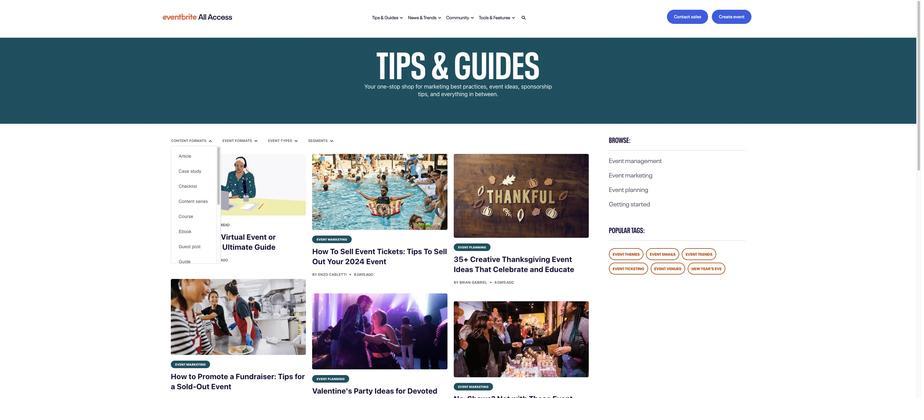Task type: describe. For each thing, give the bounding box(es) containing it.
popular tags:
[[609, 224, 646, 235]]

guide link
[[171, 254, 216, 269]]

ago for 35+ creative thanksgiving event ideas that celebrate and educate
[[507, 280, 514, 285]]

types
[[281, 139, 292, 143]]

themes
[[626, 251, 640, 257]]

article
[[179, 154, 192, 159]]

trends
[[699, 251, 713, 257]]

valentine's
[[313, 387, 352, 395]]

& for news & trends link
[[420, 14, 423, 20]]

event themes
[[613, 251, 640, 257]]

event types button
[[268, 138, 298, 143]]

webinar:
[[171, 243, 203, 251]]

practices,
[[463, 83, 488, 90]]

news & trends
[[408, 14, 437, 20]]

event planning for valentine's party ideas for devoted event creators
[[317, 377, 345, 381]]

how for how to sell event tickets: tips to sell out your 2024 event
[[313, 247, 329, 256]]

1 sell from the left
[[341, 247, 354, 256]]

& for the tools & features 'link'
[[490, 14, 493, 20]]

creators
[[334, 397, 366, 398]]

tools & features
[[479, 14, 511, 20]]

event marketing link for event guests and food vendor image
[[454, 383, 494, 391]]

min
[[214, 222, 220, 227]]

event marketing for people laughing while serving food image
[[175, 362, 206, 366]]

couple dancing in nightclub image
[[313, 294, 448, 370]]

new year's eve
[[692, 266, 722, 271]]

6 days ago for thanksgiving
[[495, 280, 514, 285]]

how for how to promote a fundraiser: tips for a sold-out event
[[171, 372, 187, 381]]

ideas,
[[505, 83, 520, 90]]

features
[[494, 14, 511, 20]]

tickets:
[[377, 247, 406, 256]]

a for fundraiser:
[[230, 372, 234, 381]]

event planning link for valentine's party ideas for devoted event creators
[[313, 375, 349, 383]]

event guests and food vendor image
[[454, 302, 589, 378]]

marketing for lots of people at a pool party image
[[328, 237, 348, 241]]

3
[[211, 222, 213, 227]]

for inside how to promote a fundraiser: tips for a sold-out event
[[295, 372, 305, 381]]

1 horizontal spatial event
[[734, 13, 745, 19]]

chris
[[177, 258, 188, 262]]

in
[[470, 91, 474, 97]]

ebook link
[[171, 224, 216, 239]]

1 horizontal spatial guides
[[455, 33, 540, 89]]

formats for event
[[235, 139, 252, 143]]

create event link
[[713, 10, 752, 24]]

sales
[[692, 13, 702, 19]]

arrow image for segments
[[330, 140, 334, 142]]

post
[[192, 244, 201, 249]]

marketing inside your one-stop shop for marketing best practices, event ideas, sponsorship tips, and everything in between.
[[424, 83, 450, 90]]

arrow image
[[512, 17, 515, 19]]

event trends
[[686, 251, 713, 257]]

eve
[[715, 266, 722, 271]]

event inside 35+ creative thanksgiving event ideas that celebrate and educate
[[552, 255, 573, 264]]

35+
[[454, 255, 469, 264]]

getting started link
[[609, 199, 651, 208]]

arrow image for content formats
[[209, 140, 212, 142]]

0 vertical spatial days
[[212, 257, 220, 262]]

arrow image inside community link
[[471, 17, 474, 19]]

event inside popup button
[[223, 139, 234, 143]]

gabriel
[[472, 280, 488, 285]]

between.
[[475, 91, 499, 97]]

planning for 35+ creative thanksgiving event ideas that celebrate and educate
[[470, 245, 487, 249]]

contact
[[675, 13, 691, 19]]

arrow image
[[255, 140, 258, 142]]

guide inside how to plan a virtual event or webinar: your ultimate guide
[[255, 243, 276, 251]]

tools
[[479, 14, 489, 20]]

event inside how to plan a virtual event or webinar: your ultimate guide
[[247, 232, 267, 241]]

marketing for people laughing while serving food image
[[186, 362, 206, 366]]

segments button
[[308, 138, 334, 143]]

event ticketing link
[[609, 263, 649, 275]]

article link
[[171, 149, 216, 164]]

& left best
[[432, 33, 449, 89]]

out inside how to sell event tickets: tips to sell out your 2024 event
[[313, 257, 326, 266]]

guest
[[179, 244, 191, 249]]

3 min read
[[211, 222, 230, 227]]

4 days ago
[[209, 257, 228, 262]]

by chris meabe link
[[171, 258, 203, 262]]

fundraiser:
[[236, 372, 277, 381]]

your inside your one-stop shop for marketing best practices, event ideas, sponsorship tips, and everything in between.
[[365, 83, 376, 90]]

by brian gabriel
[[454, 280, 489, 285]]

party
[[354, 387, 373, 395]]

event planning link for 35+ creative thanksgiving event ideas that celebrate and educate
[[454, 244, 491, 251]]

shop
[[402, 83, 415, 90]]

event themes link
[[609, 248, 644, 260]]

popular
[[609, 224, 631, 235]]

ideas inside valentine's party ideas for devoted event creators
[[375, 387, 394, 395]]

community link
[[444, 10, 477, 24]]

arrow image for event types
[[295, 140, 298, 142]]

planning up the started
[[626, 184, 649, 194]]

getting started
[[609, 199, 651, 208]]

creative
[[471, 255, 501, 264]]

event emails link
[[647, 248, 680, 260]]

started
[[631, 199, 651, 208]]

event marketing link for lots of people at a pool party image
[[313, 236, 352, 243]]

content for content series
[[179, 199, 195, 204]]

event formats button
[[222, 138, 258, 143]]

by for how to plan a virtual event or webinar: your ultimate guide
[[171, 258, 176, 262]]

event types
[[268, 139, 293, 143]]

formats for content
[[189, 139, 207, 143]]

event emails
[[650, 251, 676, 257]]

35+ creative thanksgiving event ideas that celebrate and educate
[[454, 255, 575, 274]]

1 to from the left
[[330, 247, 339, 256]]

venues
[[667, 266, 682, 271]]

tips & guides link
[[370, 10, 406, 24]]

stop
[[389, 83, 401, 90]]

case
[[179, 169, 189, 174]]

browse:
[[609, 134, 631, 145]]

and inside your one-stop shop for marketing best practices, event ideas, sponsorship tips, and everything in between.
[[431, 91, 440, 97]]

event ticketing
[[613, 266, 645, 271]]

by brian gabriel link
[[454, 280, 489, 285]]

for inside valentine's party ideas for devoted event creators
[[396, 387, 406, 395]]

ultimate
[[222, 243, 253, 251]]

event venues
[[655, 266, 682, 271]]

enzo
[[318, 273, 328, 277]]

contact sales
[[675, 13, 702, 19]]

create event
[[720, 13, 745, 19]]

brian
[[460, 280, 471, 285]]

your one-stop shop for marketing best practices, event ideas, sponsorship tips, and everything in between.
[[365, 83, 552, 97]]

ticketing
[[626, 266, 645, 271]]

2024
[[345, 257, 365, 266]]

0 horizontal spatial ago
[[221, 257, 228, 262]]

celebrate
[[493, 265, 529, 274]]

new
[[692, 266, 701, 271]]



Task type: vqa. For each thing, say whether or not it's contained in the screenshot.
Center
no



Task type: locate. For each thing, give the bounding box(es) containing it.
how to plan a virtual event or webinar: your ultimate guide link
[[171, 229, 306, 256]]

thanksgiving
[[502, 255, 551, 264]]

best
[[451, 83, 462, 90]]

1 arrow image from the left
[[209, 140, 212, 142]]

emails
[[663, 251, 676, 257]]

content inside content series "link"
[[179, 199, 195, 204]]

by left enzo
[[313, 273, 317, 277]]

0 horizontal spatial 6 days ago
[[354, 272, 374, 277]]

days
[[212, 257, 220, 262], [357, 272, 366, 277], [498, 280, 506, 285]]

checklist link
[[171, 179, 216, 194]]

1 horizontal spatial ago
[[366, 272, 374, 277]]

ago for how to sell event tickets: tips to sell out your 2024 event
[[366, 272, 374, 277]]

by left chris
[[171, 258, 176, 262]]

arrow image
[[400, 17, 403, 19], [438, 17, 442, 19], [471, 17, 474, 19]]

0 vertical spatial content
[[171, 139, 189, 143]]

0 horizontal spatial 6
[[354, 272, 356, 277]]

2 vertical spatial ago
[[507, 280, 514, 285]]

2 horizontal spatial by
[[454, 280, 459, 285]]

1 vertical spatial 6
[[495, 280, 497, 285]]

by chris meabe
[[171, 258, 203, 262]]

1 arrow image from the left
[[400, 17, 403, 19]]

days for how to sell event tickets: tips to sell out your 2024 event
[[357, 272, 366, 277]]

event marketing for lots of people at a pool party image
[[317, 237, 348, 241]]

tags:
[[632, 224, 646, 235]]

event planning up valentine's
[[317, 377, 345, 381]]

how to promote a fundraiser: tips for a sold-out event link
[[171, 368, 306, 395]]

out inside how to promote a fundraiser: tips for a sold-out event
[[196, 382, 210, 391]]

2 to from the left
[[424, 247, 433, 256]]

& for tips & guides link
[[381, 14, 384, 20]]

0 horizontal spatial arrow image
[[400, 17, 403, 19]]

a for virtual
[[215, 232, 219, 241]]

0 vertical spatial tips & guides
[[373, 14, 399, 20]]

series
[[196, 199, 208, 204]]

your inside how to plan a virtual event or webinar: your ultimate guide
[[204, 243, 221, 251]]

tips
[[373, 14, 380, 20], [377, 33, 427, 89], [407, 247, 422, 256], [278, 372, 293, 381]]

& right news
[[420, 14, 423, 20]]

arrow image for trends
[[438, 17, 442, 19]]

4
[[209, 257, 211, 262]]

event planning
[[609, 184, 649, 194], [175, 222, 203, 227], [459, 245, 487, 249], [317, 377, 345, 381]]

arrow image right trends
[[438, 17, 442, 19]]

course link
[[171, 209, 216, 224]]

content
[[171, 139, 189, 143], [179, 199, 195, 204]]

& right tools
[[490, 14, 493, 20]]

6
[[354, 272, 356, 277], [495, 280, 497, 285]]

event planning link up 35+
[[454, 244, 491, 251]]

days right '4'
[[212, 257, 220, 262]]

arrow image right 'segments'
[[330, 140, 334, 142]]

management
[[626, 155, 662, 165]]

event marketing for event guests and food vendor image
[[459, 385, 489, 389]]

2 horizontal spatial for
[[416, 83, 423, 90]]

everything
[[442, 91, 468, 97]]

1 horizontal spatial sell
[[434, 247, 447, 256]]

1 vertical spatial by
[[313, 273, 317, 277]]

0 vertical spatial to
[[189, 232, 196, 241]]

course
[[179, 214, 193, 219]]

0 horizontal spatial arrow image
[[209, 140, 212, 142]]

0 vertical spatial for
[[416, 83, 423, 90]]

6 days ago down 2024
[[354, 272, 374, 277]]

sell up 2024
[[341, 247, 354, 256]]

event planning for 35+ creative thanksgiving event ideas that celebrate and educate
[[459, 245, 487, 249]]

2 vertical spatial a
[[171, 382, 175, 391]]

0 vertical spatial ideas
[[454, 265, 474, 274]]

content series link
[[171, 194, 216, 209]]

how to sell event tickets: tips to sell out your 2024 event link
[[313, 243, 448, 270]]

2 formats from the left
[[235, 139, 252, 143]]

formats
[[189, 139, 207, 143], [235, 139, 252, 143]]

case study link
[[171, 164, 216, 179]]

tips,
[[418, 91, 429, 97]]

1 vertical spatial days
[[357, 272, 366, 277]]

event management
[[609, 155, 662, 165]]

2 horizontal spatial your
[[365, 83, 376, 90]]

to for promote
[[189, 372, 196, 381]]

a right promote
[[230, 372, 234, 381]]

1 vertical spatial ideas
[[375, 387, 394, 395]]

arrow image right the content formats
[[209, 140, 212, 142]]

event inside your one-stop shop for marketing best practices, event ideas, sponsorship tips, and everything in between.
[[490, 83, 504, 90]]

arrow image inside tips & guides link
[[400, 17, 403, 19]]

1 vertical spatial out
[[196, 382, 210, 391]]

event up between.
[[490, 83, 504, 90]]

year's
[[701, 266, 715, 271]]

and down the thanksgiving
[[530, 265, 544, 274]]

0 vertical spatial guides
[[385, 14, 399, 20]]

0 vertical spatial ago
[[221, 257, 228, 262]]

3 arrow image from the left
[[471, 17, 474, 19]]

2 arrow image from the left
[[295, 140, 298, 142]]

0 vertical spatial a
[[215, 232, 219, 241]]

event planning up 35+
[[459, 245, 487, 249]]

how inside how to sell event tickets: tips to sell out your 2024 event
[[313, 247, 329, 256]]

1 horizontal spatial formats
[[235, 139, 252, 143]]

event inside valentine's party ideas for devoted event creators
[[313, 397, 333, 398]]

2 horizontal spatial ago
[[507, 280, 514, 285]]

0 horizontal spatial by
[[171, 258, 176, 262]]

0 horizontal spatial out
[[196, 382, 210, 391]]

by enzo carletti
[[313, 273, 348, 277]]

1 horizontal spatial guide
[[255, 243, 276, 251]]

ideas down 35+
[[454, 265, 474, 274]]

event planning up getting started
[[609, 184, 649, 194]]

0 vertical spatial how
[[171, 232, 187, 241]]

1 vertical spatial event
[[490, 83, 504, 90]]

event marketing
[[609, 170, 653, 179], [317, 237, 348, 241], [175, 362, 206, 366], [459, 385, 489, 389]]

1 vertical spatial tips & guides
[[377, 33, 540, 89]]

how
[[171, 232, 187, 241], [313, 247, 329, 256], [171, 372, 187, 381]]

create
[[720, 13, 733, 19]]

planning up valentine's
[[328, 377, 345, 381]]

0 vertical spatial your
[[365, 83, 376, 90]]

0 horizontal spatial days
[[212, 257, 220, 262]]

event planning link up ebook
[[171, 221, 208, 229]]

educate
[[545, 265, 575, 274]]

arrow image inside segments 'dropdown button'
[[330, 140, 334, 142]]

ideas right party
[[375, 387, 394, 395]]

planning for how to plan a virtual event or webinar: your ultimate guide
[[186, 222, 203, 227]]

0 horizontal spatial your
[[204, 243, 221, 251]]

1 vertical spatial content
[[179, 199, 195, 204]]

event planning for how to plan a virtual event or webinar: your ultimate guide
[[175, 222, 203, 227]]

a left sold-
[[171, 382, 175, 391]]

content up article in the top of the page
[[171, 139, 189, 143]]

0 horizontal spatial a
[[171, 382, 175, 391]]

to inside how to plan a virtual event or webinar: your ultimate guide
[[189, 232, 196, 241]]

logo eventbrite image
[[162, 11, 233, 22]]

how for how to plan a virtual event or webinar: your ultimate guide
[[171, 232, 187, 241]]

by enzo carletti link
[[313, 273, 348, 277]]

1 vertical spatial a
[[230, 372, 234, 381]]

event planning link for how to plan a virtual event or webinar: your ultimate guide
[[171, 221, 208, 229]]

planning down course
[[186, 222, 203, 227]]

read
[[221, 222, 230, 227]]

3 arrow image from the left
[[330, 140, 334, 142]]

search icon image
[[522, 16, 526, 20]]

arrow image left tools
[[471, 17, 474, 19]]

1 horizontal spatial out
[[313, 257, 326, 266]]

event inside dropdown button
[[268, 139, 280, 143]]

to for plan
[[189, 232, 196, 241]]

by left "brian" at the bottom of page
[[454, 280, 459, 285]]

event formats
[[223, 139, 253, 143]]

news & trends link
[[406, 10, 444, 24]]

0 horizontal spatial guide
[[179, 259, 191, 264]]

getting
[[609, 199, 630, 208]]

event planning link up getting started
[[609, 184, 649, 194]]

content formats button
[[171, 138, 212, 143]]

0 horizontal spatial formats
[[189, 139, 207, 143]]

new year's eve link
[[688, 263, 726, 275]]

plan
[[198, 232, 213, 241]]

news
[[408, 14, 419, 20]]

0 horizontal spatial for
[[295, 372, 305, 381]]

event management link
[[609, 155, 662, 165]]

guest post
[[179, 244, 201, 249]]

event
[[223, 139, 234, 143], [268, 139, 280, 143], [609, 155, 625, 165], [609, 170, 625, 179], [609, 184, 625, 194], [175, 222, 186, 227], [247, 232, 267, 241], [317, 237, 327, 241], [459, 245, 469, 249], [355, 247, 376, 256], [613, 251, 625, 257], [650, 251, 662, 257], [686, 251, 698, 257], [552, 255, 573, 264], [367, 257, 387, 266], [613, 266, 625, 271], [655, 266, 667, 271], [175, 362, 186, 366], [317, 377, 327, 381], [211, 382, 232, 391], [459, 385, 469, 389], [313, 397, 333, 398]]

marketing for event guests and food vendor image
[[470, 385, 489, 389]]

days down celebrate
[[498, 280, 506, 285]]

tools & features link
[[477, 10, 518, 24]]

0 vertical spatial and
[[431, 91, 440, 97]]

2 horizontal spatial a
[[230, 372, 234, 381]]

lots of people at a pool party image
[[313, 154, 448, 230]]

0 horizontal spatial event
[[490, 83, 504, 90]]

1 vertical spatial for
[[295, 372, 305, 381]]

event planning link up valentine's
[[313, 375, 349, 383]]

segments element
[[171, 146, 221, 269]]

a inside how to plan a virtual event or webinar: your ultimate guide
[[215, 232, 219, 241]]

1 vertical spatial how
[[313, 247, 329, 256]]

to
[[330, 247, 339, 256], [424, 247, 433, 256]]

for
[[416, 83, 423, 90], [295, 372, 305, 381], [396, 387, 406, 395]]

planning up creative
[[470, 245, 487, 249]]

how up enzo
[[313, 247, 329, 256]]

guide inside guide link
[[179, 259, 191, 264]]

0 vertical spatial by
[[171, 258, 176, 262]]

1 vertical spatial ago
[[366, 272, 374, 277]]

out up enzo
[[313, 257, 326, 266]]

event marketing link for people laughing while serving food image
[[171, 361, 210, 368]]

days for 35+ creative thanksgiving event ideas that celebrate and educate
[[498, 280, 506, 285]]

community
[[447, 14, 470, 20]]

for inside your one-stop shop for marketing best practices, event ideas, sponsorship tips, and everything in between.
[[416, 83, 423, 90]]

how to sell event tickets: tips to sell out your 2024 event
[[313, 247, 447, 266]]

0 horizontal spatial sell
[[341, 247, 354, 256]]

by for 35+ creative thanksgiving event ideas that celebrate and educate
[[454, 280, 459, 285]]

1 horizontal spatial by
[[313, 273, 317, 277]]

0 horizontal spatial to
[[330, 247, 339, 256]]

checklist
[[179, 184, 197, 189]]

and inside 35+ creative thanksgiving event ideas that celebrate and educate
[[530, 265, 544, 274]]

formats up article link
[[189, 139, 207, 143]]

2 vertical spatial for
[[396, 387, 406, 395]]

arrow image left news
[[400, 17, 403, 19]]

ago right '4'
[[221, 257, 228, 262]]

days down 2024
[[357, 272, 366, 277]]

0 horizontal spatial and
[[431, 91, 440, 97]]

0 horizontal spatial ideas
[[375, 387, 394, 395]]

6 for thanksgiving
[[495, 280, 497, 285]]

1 horizontal spatial for
[[396, 387, 406, 395]]

& left news
[[381, 14, 384, 20]]

1 horizontal spatial a
[[215, 232, 219, 241]]

your down plan
[[204, 243, 221, 251]]

guest post link
[[171, 239, 216, 254]]

tips & guides
[[373, 14, 399, 20], [377, 33, 540, 89]]

1 horizontal spatial your
[[327, 257, 344, 266]]

1 formats from the left
[[189, 139, 207, 143]]

arrow image inside content formats popup button
[[209, 140, 212, 142]]

0 vertical spatial out
[[313, 257, 326, 266]]

1 vertical spatial guides
[[455, 33, 540, 89]]

carletti
[[329, 273, 347, 277]]

how to promote a fundraiser: tips for a sold-out event
[[171, 372, 305, 391]]

0 vertical spatial guide
[[255, 243, 276, 251]]

and right tips,
[[431, 91, 440, 97]]

tips inside how to promote a fundraiser: tips for a sold-out event
[[278, 372, 293, 381]]

ebook
[[179, 229, 192, 234]]

1 vertical spatial your
[[204, 243, 221, 251]]

to up guest post
[[189, 232, 196, 241]]

case study
[[179, 169, 201, 174]]

2 to from the top
[[189, 372, 196, 381]]

0 horizontal spatial guides
[[385, 14, 399, 20]]

1 vertical spatial to
[[189, 372, 196, 381]]

1 horizontal spatial 6 days ago
[[495, 280, 514, 285]]

how to plan a virtual event or webinar: your ultimate guide
[[171, 232, 276, 251]]

1 horizontal spatial arrow image
[[295, 140, 298, 142]]

1 vertical spatial guide
[[179, 259, 191, 264]]

event inside how to promote a fundraiser: tips for a sold-out event
[[211, 382, 232, 391]]

35+ creative thanksgiving event ideas that celebrate and educate link
[[454, 251, 589, 278]]

& inside news & trends link
[[420, 14, 423, 20]]

& inside the tools & features 'link'
[[490, 14, 493, 20]]

people laughing while serving food image
[[171, 279, 306, 355]]

how inside how to promote a fundraiser: tips for a sold-out event
[[171, 372, 187, 381]]

content for content formats
[[171, 139, 189, 143]]

how up sold-
[[171, 372, 187, 381]]

a
[[215, 232, 219, 241], [230, 372, 234, 381], [171, 382, 175, 391]]

2 horizontal spatial days
[[498, 280, 506, 285]]

2 horizontal spatial arrow image
[[330, 140, 334, 142]]

2 arrow image from the left
[[438, 17, 442, 19]]

1 horizontal spatial days
[[357, 272, 366, 277]]

ideas inside 35+ creative thanksgiving event ideas that celebrate and educate
[[454, 265, 474, 274]]

ago down celebrate
[[507, 280, 514, 285]]

2 vertical spatial your
[[327, 257, 344, 266]]

how inside how to plan a virtual event or webinar: your ultimate guide
[[171, 232, 187, 241]]

sponsorship
[[522, 83, 552, 90]]

promote
[[198, 372, 228, 381]]

to inside how to promote a fundraiser: tips for a sold-out event
[[189, 372, 196, 381]]

content series
[[179, 199, 208, 204]]

6 down 2024
[[354, 272, 356, 277]]

ideas
[[454, 265, 474, 274], [375, 387, 394, 395]]

1 horizontal spatial and
[[530, 265, 544, 274]]

1 horizontal spatial ideas
[[454, 265, 474, 274]]

valentine's party ideas for devoted event creators link
[[313, 383, 448, 398]]

out down promote
[[196, 382, 210, 391]]

0 vertical spatial event
[[734, 13, 745, 19]]

1 vertical spatial 6 days ago
[[495, 280, 514, 285]]

1 horizontal spatial arrow image
[[438, 17, 442, 19]]

2 vertical spatial by
[[454, 280, 459, 285]]

formats left arrow image
[[235, 139, 252, 143]]

& inside tips & guides link
[[381, 14, 384, 20]]

6 right gabriel on the right bottom
[[495, 280, 497, 285]]

sell left 35+
[[434, 247, 447, 256]]

planning for valentine's party ideas for devoted event creators
[[328, 377, 345, 381]]

arrow image inside event types dropdown button
[[295, 140, 298, 142]]

2 vertical spatial days
[[498, 280, 506, 285]]

a right plan
[[215, 232, 219, 241]]

content formats
[[171, 139, 207, 143]]

tips inside how to sell event tickets: tips to sell out your 2024 event
[[407, 247, 422, 256]]

1 vertical spatial and
[[530, 265, 544, 274]]

1 horizontal spatial 6
[[495, 280, 497, 285]]

ago
[[221, 257, 228, 262], [366, 272, 374, 277], [507, 280, 514, 285]]

1 horizontal spatial to
[[424, 247, 433, 256]]

your inside how to sell event tickets: tips to sell out your 2024 event
[[327, 257, 344, 266]]

event right create at the top
[[734, 13, 745, 19]]

content inside content formats popup button
[[171, 139, 189, 143]]

your left 'one-'
[[365, 83, 376, 90]]

arrow image for guides
[[400, 17, 403, 19]]

6 for sell
[[354, 272, 356, 277]]

ago down 'how to sell event tickets: tips to sell out your 2024 event' "link"
[[366, 272, 374, 277]]

&
[[381, 14, 384, 20], [420, 14, 423, 20], [490, 14, 493, 20], [432, 33, 449, 89]]

to up sold-
[[189, 372, 196, 381]]

2 horizontal spatial arrow image
[[471, 17, 474, 19]]

arrow image inside news & trends link
[[438, 17, 442, 19]]

your up carletti
[[327, 257, 344, 266]]

2 sell from the left
[[434, 247, 447, 256]]

0 vertical spatial 6
[[354, 272, 356, 277]]

by for how to sell event tickets: tips to sell out your 2024 event
[[313, 273, 317, 277]]

content up course
[[179, 199, 195, 204]]

to
[[189, 232, 196, 241], [189, 372, 196, 381]]

event planning up ebook
[[175, 222, 203, 227]]

arrow image
[[209, 140, 212, 142], [295, 140, 298, 142], [330, 140, 334, 142]]

how up the guest
[[171, 232, 187, 241]]

segments
[[308, 139, 329, 143]]

6 days ago for sell
[[354, 272, 374, 277]]

6 days ago down celebrate
[[495, 280, 514, 285]]

2 vertical spatial how
[[171, 372, 187, 381]]

0 vertical spatial 6 days ago
[[354, 272, 374, 277]]

1 to from the top
[[189, 232, 196, 241]]

arrow image right types
[[295, 140, 298, 142]]



